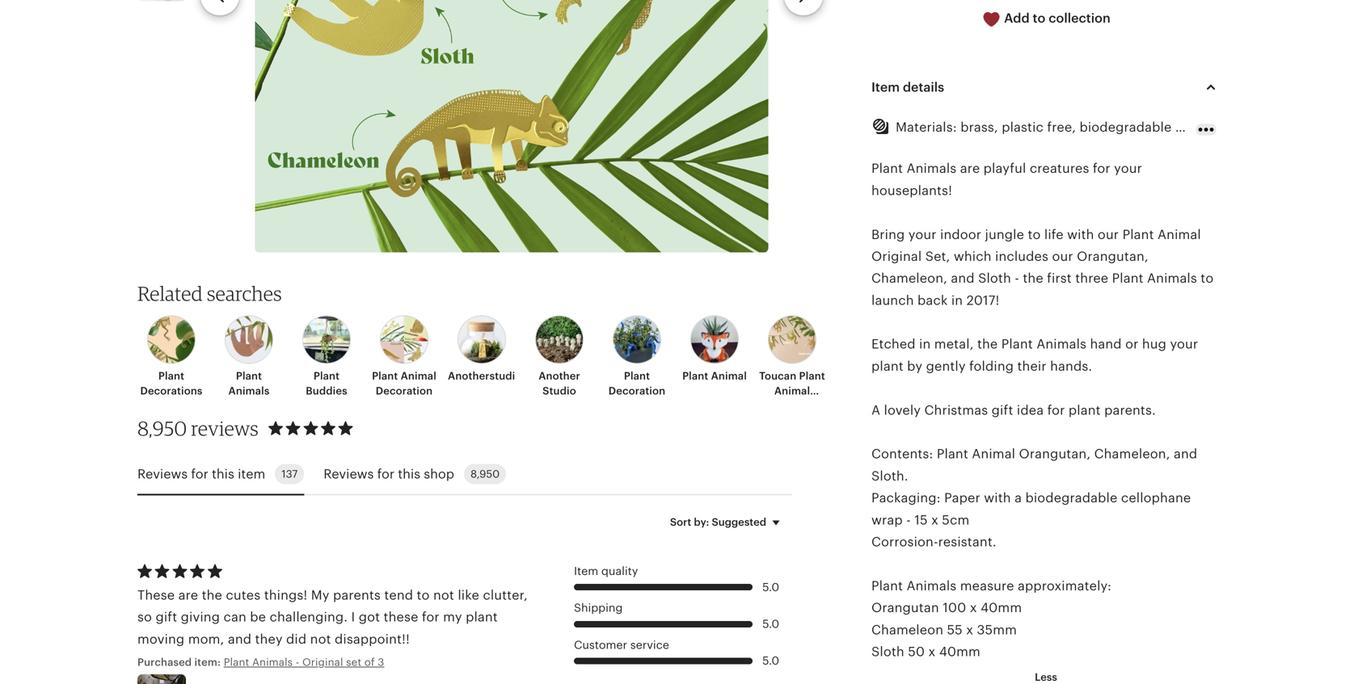 Task type: vqa. For each thing, say whether or not it's contained in the screenshot.
merry
no



Task type: locate. For each thing, give the bounding box(es) containing it.
1 vertical spatial our
[[1052, 249, 1073, 264]]

animals inside plant animals are playful creatures for your houseplants!
[[907, 161, 957, 176]]

0 vertical spatial your
[[1114, 161, 1142, 176]]

sloth up 2017!
[[978, 271, 1011, 286]]

plant inside plant animals
[[236, 370, 262, 382]]

and inside these are the cutes things! my parents tend to not like clutter, so gift giving can be challenging. i got these for my plant moving mom, and they did not disappoint!!
[[228, 632, 251, 647]]

biodegradable right a
[[1025, 491, 1118, 506]]

1 vertical spatial your
[[908, 227, 937, 242]]

-
[[1015, 271, 1019, 286], [906, 513, 911, 528], [296, 657, 299, 669]]

plant inside 'plant animal decoration'
[[372, 370, 398, 382]]

tab list containing reviews for this item
[[137, 455, 792, 496]]

your up set,
[[908, 227, 937, 242]]

3 5.0 from the top
[[762, 655, 779, 668]]

- left "15"
[[906, 513, 911, 528]]

giving
[[181, 610, 220, 625]]

0 vertical spatial not
[[433, 588, 454, 603]]

1 horizontal spatial our
[[1098, 227, 1119, 242]]

1 horizontal spatial 40mm
[[981, 601, 1022, 616]]

1 horizontal spatial this
[[398, 467, 420, 482]]

1 vertical spatial plant
[[1069, 403, 1101, 418]]

8,950 down plant decorations
[[137, 417, 187, 441]]

reviews for reviews for this item
[[137, 467, 188, 482]]

plant down like
[[466, 610, 498, 625]]

service
[[630, 639, 669, 652]]

sloth left 50
[[871, 645, 904, 660]]

the up 'giving'
[[202, 588, 222, 603]]

1 horizontal spatial sloth
[[978, 271, 1011, 286]]

0 horizontal spatial decorations
[[140, 385, 202, 397]]

they
[[255, 632, 283, 647]]

for inside plant animals are playful creatures for your houseplants!
[[1093, 161, 1110, 176]]

item left quality
[[574, 565, 598, 578]]

0 horizontal spatial chameleon,
[[871, 271, 947, 286]]

1 reviews from the left
[[137, 467, 188, 482]]

2 vertical spatial the
[[202, 588, 222, 603]]

paper
[[944, 491, 980, 506]]

plant animal
[[682, 370, 747, 382]]

your inside "etched in metal, the plant animals hand or hug your plant by gently folding their hands."
[[1170, 337, 1198, 352]]

chameleon
[[871, 623, 943, 638]]

so
[[137, 610, 152, 625]]

plant down the etched
[[871, 359, 904, 374]]

lovely
[[884, 403, 921, 418]]

1 horizontal spatial plant
[[871, 359, 904, 374]]

35mm
[[977, 623, 1017, 638]]

0 vertical spatial -
[[1015, 271, 1019, 286]]

- down includes
[[1015, 271, 1019, 286]]

1 decoration from the left
[[376, 385, 433, 397]]

1 vertical spatial 5.0
[[762, 618, 779, 631]]

details
[[903, 80, 944, 95]]

1 horizontal spatial with
[[1067, 227, 1094, 242]]

0 vertical spatial original
[[871, 249, 922, 264]]

animal inside 'contents: plant animal orangutan, chameleon, and sloth. packaging:   paper with a biodegradable cellophane wrap - 15 x 5cm corrosion-resistant.'
[[972, 447, 1015, 462]]

0 vertical spatial plant
[[871, 359, 904, 374]]

this
[[212, 467, 234, 482], [398, 467, 420, 482]]

purchased item: plant animals - original set of 3
[[137, 657, 384, 669]]

your right creatures
[[1114, 161, 1142, 176]]

- down did
[[296, 657, 299, 669]]

1 horizontal spatial decoration
[[609, 385, 665, 397]]

0 horizontal spatial with
[[984, 491, 1011, 506]]

x right "15"
[[931, 513, 938, 528]]

1 vertical spatial orangutan,
[[1019, 447, 1091, 462]]

a
[[871, 403, 880, 418]]

the up folding
[[977, 337, 998, 352]]

can
[[224, 610, 246, 625]]

moving
[[137, 632, 185, 647]]

three
[[1075, 271, 1108, 286]]

plant animal decoration
[[372, 370, 436, 397]]

x inside 'contents: plant animal orangutan, chameleon, and sloth. packaging:   paper with a biodegradable cellophane wrap - 15 x 5cm corrosion-resistant.'
[[931, 513, 938, 528]]

set,
[[925, 249, 950, 264]]

your inside plant animals are playful creatures for your houseplants!
[[1114, 161, 1142, 176]]

0 horizontal spatial our
[[1052, 249, 1073, 264]]

this for shop
[[398, 467, 420, 482]]

0 vertical spatial the
[[1023, 271, 1043, 286]]

x right 100
[[970, 601, 977, 616]]

0 horizontal spatial in
[[919, 337, 931, 352]]

with left a
[[984, 491, 1011, 506]]

are up 'giving'
[[178, 588, 198, 603]]

this left item
[[212, 467, 234, 482]]

animals up 'hug'
[[1147, 271, 1197, 286]]

orangutan, inside bring your indoor jungle to life with our plant animal original set, which includes our orangutan, chameleon, and sloth - the first three plant animals to launch back in 2017!
[[1077, 249, 1148, 264]]

1 vertical spatial -
[[906, 513, 911, 528]]

2 reviews from the left
[[324, 467, 374, 482]]

0 vertical spatial and
[[951, 271, 975, 286]]

our up three
[[1098, 227, 1119, 242]]

and down can
[[228, 632, 251, 647]]

0 vertical spatial are
[[960, 161, 980, 176]]

0 horizontal spatial 40mm
[[939, 645, 980, 660]]

this for item
[[212, 467, 234, 482]]

the
[[1023, 271, 1043, 286], [977, 337, 998, 352], [202, 588, 222, 603]]

reviews down the 8,950 reviews
[[137, 467, 188, 482]]

0 vertical spatial item
[[871, 80, 900, 95]]

plant inside "etched in metal, the plant animals hand or hug your plant by gently folding their hands."
[[871, 359, 904, 374]]

animals up houseplants! at top right
[[907, 161, 957, 176]]

chameleon, up the launch
[[871, 271, 947, 286]]

plant inside plant buddies
[[314, 370, 340, 382]]

materials:
[[896, 120, 957, 135]]

gift left idea
[[992, 403, 1013, 418]]

with
[[1067, 227, 1094, 242], [984, 491, 1011, 506]]

1 this from the left
[[212, 467, 234, 482]]

animal
[[1158, 227, 1201, 242], [401, 370, 436, 382], [711, 370, 747, 382], [774, 385, 810, 397], [972, 447, 1015, 462]]

40mm up "35mm"
[[981, 601, 1022, 616]]

sloth inside 'plant animals measure approximately: orangutan 100 x 40mm chameleon 55 x 35mm sloth 50 x 40mm'
[[871, 645, 904, 660]]

decorations inside toucan plant animal decorations
[[761, 400, 823, 412]]

item for item details
[[871, 80, 900, 95]]

plant
[[871, 359, 904, 374], [1069, 403, 1101, 418], [466, 610, 498, 625]]

plant inside these are the cutes things! my parents tend to not like clutter, so gift giving can be challenging. i got these for my plant moving mom, and they did not disappoint!!
[[466, 610, 498, 625]]

2 horizontal spatial and
[[1174, 447, 1197, 462]]

item left details in the top right of the page
[[871, 80, 900, 95]]

another
[[539, 370, 580, 382]]

1 vertical spatial item
[[574, 565, 598, 578]]

0 horizontal spatial decoration
[[376, 385, 433, 397]]

decoration inside 'plant animal decoration'
[[376, 385, 433, 397]]

2 vertical spatial -
[[296, 657, 299, 669]]

2 horizontal spatial your
[[1170, 337, 1198, 352]]

not up my
[[433, 588, 454, 603]]

0 vertical spatial gift
[[992, 403, 1013, 418]]

0 horizontal spatial and
[[228, 632, 251, 647]]

customer service
[[574, 639, 669, 652]]

decoration right the buddies
[[376, 385, 433, 397]]

plant left parents.
[[1069, 403, 1101, 418]]

packaging:
[[871, 491, 941, 506]]

1 horizontal spatial gift
[[992, 403, 1013, 418]]

0 horizontal spatial sloth
[[871, 645, 904, 660]]

add
[[1004, 11, 1030, 26]]

animals inside bring your indoor jungle to life with our plant animal original set, which includes our orangutan, chameleon, and sloth - the first three plant animals to launch back in 2017!
[[1147, 271, 1197, 286]]

8,950 right shop
[[470, 469, 500, 481]]

orangutan
[[871, 601, 939, 616]]

our up "first"
[[1052, 249, 1073, 264]]

challenging.
[[270, 610, 348, 625]]

1 horizontal spatial original
[[871, 249, 922, 264]]

1 vertical spatial are
[[178, 588, 198, 603]]

2 this from the left
[[398, 467, 420, 482]]

decorations up the 8,950 reviews
[[140, 385, 202, 397]]

2 horizontal spatial the
[[1023, 271, 1043, 286]]

1 vertical spatial and
[[1174, 447, 1197, 462]]

these
[[137, 588, 175, 603]]

and inside bring your indoor jungle to life with our plant animal original set, which includes our orangutan, chameleon, and sloth - the first three plant animals to launch back in 2017!
[[951, 271, 975, 286]]

original inside bring your indoor jungle to life with our plant animal original set, which includes our orangutan, chameleon, and sloth - the first three plant animals to launch back in 2017!
[[871, 249, 922, 264]]

8,950 for 8,950
[[470, 469, 500, 481]]

their
[[1017, 359, 1047, 374]]

the inside these are the cutes things! my parents tend to not like clutter, so gift giving can be challenging. i got these for my plant moving mom, and they did not disappoint!!
[[202, 588, 222, 603]]

in up by
[[919, 337, 931, 352]]

life
[[1044, 227, 1064, 242]]

1 horizontal spatial decorations
[[761, 400, 823, 412]]

to
[[1033, 11, 1045, 26], [1028, 227, 1041, 242], [1201, 271, 1214, 286], [417, 588, 430, 603]]

2 vertical spatial and
[[228, 632, 251, 647]]

1 horizontal spatial not
[[433, 588, 454, 603]]

for right idea
[[1047, 403, 1065, 418]]

animal inside 'plant animal decoration'
[[401, 370, 436, 382]]

item quality
[[574, 565, 638, 578]]

animals inside 'plant animals measure approximately: orangutan 100 x 40mm chameleon 55 x 35mm sloth 50 x 40mm'
[[907, 579, 957, 594]]

hug
[[1142, 337, 1166, 352]]

sloth inside bring your indoor jungle to life with our plant animal original set, which includes our orangutan, chameleon, and sloth - the first three plant animals to launch back in 2017!
[[978, 271, 1011, 286]]

parents.
[[1104, 403, 1156, 418]]

are left the playful
[[960, 161, 980, 176]]

packaging
[[1175, 120, 1241, 135]]

and up cellophane
[[1174, 447, 1197, 462]]

plant animals are playful creatures for your houseplants!
[[871, 161, 1142, 198]]

item
[[238, 467, 265, 482]]

to inside these are the cutes things! my parents tend to not like clutter, so gift giving can be challenging. i got these for my plant moving mom, and they did not disappoint!!
[[417, 588, 430, 603]]

0 horizontal spatial your
[[908, 227, 937, 242]]

1 vertical spatial biodegradable
[[1025, 491, 1118, 506]]

1 vertical spatial gift
[[156, 610, 177, 625]]

with right life
[[1067, 227, 1094, 242]]

are inside these are the cutes things! my parents tend to not like clutter, so gift giving can be challenging. i got these for my plant moving mom, and they did not disappoint!!
[[178, 588, 198, 603]]

0 horizontal spatial the
[[202, 588, 222, 603]]

0 vertical spatial our
[[1098, 227, 1119, 242]]

toucan plant animal decorations link
[[758, 316, 826, 412]]

1 vertical spatial with
[[984, 491, 1011, 506]]

are
[[960, 161, 980, 176], [178, 588, 198, 603]]

decorations down toucan
[[761, 400, 823, 412]]

not right did
[[310, 632, 331, 647]]

0 horizontal spatial 8,950
[[137, 417, 187, 441]]

these are the cutes things! my parents tend to not like clutter, so gift giving can be challenging. i got these for my plant moving mom, and they did not disappoint!!
[[137, 588, 528, 647]]

1 vertical spatial decorations
[[761, 400, 823, 412]]

your inside bring your indoor jungle to life with our plant animal original set, which includes our orangutan, chameleon, and sloth - the first three plant animals to launch back in 2017!
[[908, 227, 937, 242]]

by
[[907, 359, 923, 374]]

original left set
[[302, 657, 343, 669]]

plant buddies link
[[293, 316, 361, 399]]

0 horizontal spatial this
[[212, 467, 234, 482]]

decoration right studio
[[609, 385, 665, 397]]

0 vertical spatial orangutan,
[[1077, 249, 1148, 264]]

plant buddies
[[306, 370, 347, 397]]

0 horizontal spatial gift
[[156, 610, 177, 625]]

this left shop
[[398, 467, 420, 482]]

2 vertical spatial your
[[1170, 337, 1198, 352]]

x right 50
[[928, 645, 936, 660]]

0 vertical spatial sloth
[[978, 271, 1011, 286]]

animals up reviews
[[228, 385, 270, 397]]

item details button
[[857, 68, 1235, 107]]

1 5.0 from the top
[[762, 581, 779, 594]]

got
[[359, 610, 380, 625]]

1 horizontal spatial the
[[977, 337, 998, 352]]

0 vertical spatial 5.0
[[762, 581, 779, 594]]

creatures
[[1030, 161, 1089, 176]]

plant inside plant animals are playful creatures for your houseplants!
[[871, 161, 903, 176]]

sort by: suggested button
[[658, 506, 798, 540]]

0 vertical spatial with
[[1067, 227, 1094, 242]]

0 horizontal spatial plant
[[466, 610, 498, 625]]

1 vertical spatial 40mm
[[939, 645, 980, 660]]

2 horizontal spatial plant
[[1069, 403, 1101, 418]]

my
[[311, 588, 329, 603]]

0 vertical spatial 8,950
[[137, 417, 187, 441]]

1 horizontal spatial chameleon,
[[1094, 447, 1170, 462]]

0 vertical spatial chameleon,
[[871, 271, 947, 286]]

40mm down '55'
[[939, 645, 980, 660]]

1 vertical spatial original
[[302, 657, 343, 669]]

plant animals
[[228, 370, 270, 397]]

1 horizontal spatial your
[[1114, 161, 1142, 176]]

view details of this review photo by ellen cates image
[[137, 675, 186, 685]]

things!
[[264, 588, 307, 603]]

1 vertical spatial sloth
[[871, 645, 904, 660]]

are inside plant animals are playful creatures for your houseplants!
[[960, 161, 980, 176]]

did
[[286, 632, 307, 647]]

original down bring
[[871, 249, 922, 264]]

0 horizontal spatial are
[[178, 588, 198, 603]]

gift
[[992, 403, 1013, 418], [156, 610, 177, 625]]

1 horizontal spatial and
[[951, 271, 975, 286]]

christmas
[[924, 403, 988, 418]]

for left my
[[422, 610, 440, 625]]

1 vertical spatial in
[[919, 337, 931, 352]]

shop
[[424, 467, 454, 482]]

tab list
[[137, 455, 792, 496]]

in inside bring your indoor jungle to life with our plant animal original set, which includes our orangutan, chameleon, and sloth - the first three plant animals to launch back in 2017!
[[951, 293, 963, 308]]

gift right so
[[156, 610, 177, 625]]

etched
[[871, 337, 916, 352]]

and down which
[[951, 271, 975, 286]]

15
[[914, 513, 928, 528]]

1 vertical spatial chameleon,
[[1094, 447, 1170, 462]]

animals up 100
[[907, 579, 957, 594]]

your right 'hug'
[[1170, 337, 1198, 352]]

0 horizontal spatial item
[[574, 565, 598, 578]]

8,950 inside "tab list"
[[470, 469, 500, 481]]

2 horizontal spatial -
[[1015, 271, 1019, 286]]

in inside "etched in metal, the plant animals hand or hug your plant by gently folding their hands."
[[919, 337, 931, 352]]

anotherstudio link
[[448, 316, 522, 384]]

2 vertical spatial plant
[[466, 610, 498, 625]]

1 horizontal spatial in
[[951, 293, 963, 308]]

reviews right 137 at the left of the page
[[324, 467, 374, 482]]

related searches region
[[118, 282, 847, 413]]

a lovely christmas gift idea for plant parents.
[[871, 403, 1156, 418]]

disappoint!!
[[335, 632, 410, 647]]

1 vertical spatial not
[[310, 632, 331, 647]]

chameleon, inside 'contents: plant animal orangutan, chameleon, and sloth. packaging:   paper with a biodegradable cellophane wrap - 15 x 5cm corrosion-resistant.'
[[1094, 447, 1170, 462]]

for left shop
[[377, 467, 395, 482]]

for right creatures
[[1093, 161, 1110, 176]]

1 vertical spatial the
[[977, 337, 998, 352]]

etched in metal, the plant animals hand or hug your plant by gently folding their hands.
[[871, 337, 1198, 374]]

0 vertical spatial in
[[951, 293, 963, 308]]

1 horizontal spatial are
[[960, 161, 980, 176]]

1 horizontal spatial item
[[871, 80, 900, 95]]

chameleon, down parents.
[[1094, 447, 1170, 462]]

2 decoration from the left
[[609, 385, 665, 397]]

animals down they
[[252, 657, 293, 669]]

the down includes
[[1023, 271, 1043, 286]]

your
[[1114, 161, 1142, 176], [908, 227, 937, 242], [1170, 337, 1198, 352]]

item inside dropdown button
[[871, 80, 900, 95]]

1 vertical spatial 8,950
[[470, 469, 500, 481]]

animals up 'hands.'
[[1036, 337, 1086, 352]]

orangutan, up three
[[1077, 249, 1148, 264]]

plant inside plant decorations
[[158, 370, 184, 382]]

2 vertical spatial 5.0
[[762, 655, 779, 668]]

x
[[931, 513, 938, 528], [970, 601, 977, 616], [966, 623, 973, 638], [928, 645, 936, 660]]

40mm
[[981, 601, 1022, 616], [939, 645, 980, 660]]

orangutan,
[[1077, 249, 1148, 264], [1019, 447, 1091, 462]]

in right back
[[951, 293, 963, 308]]

0 horizontal spatial not
[[310, 632, 331, 647]]

1 horizontal spatial reviews
[[324, 467, 374, 482]]

chameleon,
[[871, 271, 947, 286], [1094, 447, 1170, 462]]

biodegradable right free,
[[1080, 120, 1172, 135]]

1 horizontal spatial -
[[906, 513, 911, 528]]

0 horizontal spatial reviews
[[137, 467, 188, 482]]

5.0 for quality
[[762, 581, 779, 594]]

1 horizontal spatial 8,950
[[470, 469, 500, 481]]

orangutan, down idea
[[1019, 447, 1091, 462]]



Task type: describe. For each thing, give the bounding box(es) containing it.
which
[[954, 249, 992, 264]]

with inside bring your indoor jungle to life with our plant animal original set, which includes our orangutan, chameleon, and sloth - the first three plant animals to launch back in 2017!
[[1067, 227, 1094, 242]]

buddies
[[306, 385, 347, 397]]

toucan plant animal decorations
[[759, 370, 825, 412]]

animal inside bring your indoor jungle to life with our plant animal original set, which includes our orangutan, chameleon, and sloth - the first three plant animals to launch back in 2017!
[[1158, 227, 1201, 242]]

a
[[1015, 491, 1022, 506]]

plant decorations
[[140, 370, 202, 397]]

5cm
[[942, 513, 970, 528]]

idea
[[1017, 403, 1044, 418]]

related
[[137, 282, 203, 306]]

metal,
[[934, 337, 974, 352]]

suggested
[[712, 517, 766, 529]]

less button
[[1023, 663, 1069, 685]]

clutter,
[[483, 588, 528, 603]]

with inside 'contents: plant animal orangutan, chameleon, and sloth. packaging:   paper with a biodegradable cellophane wrap - 15 x 5cm corrosion-resistant.'
[[984, 491, 1011, 506]]

plant inside toucan plant animal decorations
[[799, 370, 825, 382]]

parents
[[333, 588, 381, 603]]

sloth.
[[871, 469, 908, 484]]

8,950 for 8,950 reviews
[[137, 417, 187, 441]]

contents:
[[871, 447, 933, 462]]

be
[[250, 610, 266, 625]]

3
[[378, 657, 384, 669]]

bring your indoor jungle to life with our plant animal original set, which includes our orangutan, chameleon, and sloth - the first three plant animals to launch back in 2017!
[[871, 227, 1214, 308]]

reviews for this item
[[137, 467, 265, 482]]

the inside bring your indoor jungle to life with our plant animal original set, which includes our orangutan, chameleon, and sloth - the first three plant animals to launch back in 2017!
[[1023, 271, 1043, 286]]

shipping
[[574, 602, 623, 615]]

plant decorations link
[[137, 316, 205, 399]]

my
[[443, 610, 462, 625]]

anotherstudio
[[448, 370, 522, 382]]

for inside these are the cutes things! my parents tend to not like clutter, so gift giving can be challenging. i got these for my plant moving mom, and they did not disappoint!!
[[422, 610, 440, 625]]

materials: brass, plastic free, biodegradable packaging
[[896, 120, 1241, 135]]

plant animals link
[[215, 316, 283, 399]]

0 horizontal spatial -
[[296, 657, 299, 669]]

toucan
[[759, 370, 796, 382]]

plant animals measure approximately: orangutan 100 x 40mm chameleon 55 x 35mm sloth 50 x 40mm
[[871, 579, 1112, 660]]

item details
[[871, 80, 944, 95]]

and inside 'contents: plant animal orangutan, chameleon, and sloth. packaging:   paper with a biodegradable cellophane wrap - 15 x 5cm corrosion-resistant.'
[[1174, 447, 1197, 462]]

- inside 'contents: plant animal orangutan, chameleon, and sloth. packaging:   paper with a biodegradable cellophane wrap - 15 x 5cm corrosion-resistant.'
[[906, 513, 911, 528]]

corrosion-
[[871, 535, 938, 550]]

2 5.0 from the top
[[762, 618, 779, 631]]

to inside add to collection button
[[1033, 11, 1045, 26]]

set
[[346, 657, 362, 669]]

plant animal decoration link
[[370, 316, 438, 399]]

item for item quality
[[574, 565, 598, 578]]

add to collection button
[[871, 0, 1221, 39]]

plant animals - original set of 3 link
[[224, 656, 442, 670]]

wrap
[[871, 513, 903, 528]]

another studio link
[[525, 316, 593, 399]]

first
[[1047, 271, 1072, 286]]

add to collection
[[1001, 11, 1110, 26]]

another studio
[[539, 370, 580, 397]]

reviews for reviews for this shop
[[324, 467, 374, 482]]

approximately:
[[1018, 579, 1112, 594]]

plastic
[[1002, 120, 1044, 135]]

animals inside related searches region
[[228, 385, 270, 397]]

137
[[282, 469, 298, 481]]

i
[[351, 610, 355, 625]]

item:
[[194, 657, 221, 669]]

gift inside these are the cutes things! my parents tend to not like clutter, so gift giving can be challenging. i got these for my plant moving mom, and they did not disappoint!!
[[156, 610, 177, 625]]

less
[[1035, 672, 1057, 684]]

0 horizontal spatial original
[[302, 657, 343, 669]]

for down the 8,950 reviews
[[191, 467, 208, 482]]

0 vertical spatial biodegradable
[[1080, 120, 1172, 135]]

0 vertical spatial 40mm
[[981, 601, 1022, 616]]

gently
[[926, 359, 966, 374]]

plant inside 'plant animals measure approximately: orangutan 100 x 40mm chameleon 55 x 35mm sloth 50 x 40mm'
[[871, 579, 903, 594]]

chameleon, inside bring your indoor jungle to life with our plant animal original set, which includes our orangutan, chameleon, and sloth - the first three plant animals to launch back in 2017!
[[871, 271, 947, 286]]

100
[[943, 601, 966, 616]]

biodegradable inside 'contents: plant animal orangutan, chameleon, and sloth. packaging:   paper with a biodegradable cellophane wrap - 15 x 5cm corrosion-resistant.'
[[1025, 491, 1118, 506]]

plant animal link
[[681, 316, 749, 384]]

related searches
[[137, 282, 282, 306]]

plant inside plant decoration
[[624, 370, 650, 382]]

animals inside "etched in metal, the plant animals hand or hug your plant by gently folding their hands."
[[1036, 337, 1086, 352]]

customer
[[574, 639, 627, 652]]

hand
[[1090, 337, 1122, 352]]

includes
[[995, 249, 1049, 264]]

back
[[917, 293, 948, 308]]

purchased
[[137, 657, 192, 669]]

reviews for this shop
[[324, 467, 454, 482]]

the inside "etched in metal, the plant animals hand or hug your plant by gently folding their hands."
[[977, 337, 998, 352]]

plant inside 'contents: plant animal orangutan, chameleon, and sloth. packaging:   paper with a biodegradable cellophane wrap - 15 x 5cm corrosion-resistant.'
[[937, 447, 968, 462]]

50
[[908, 645, 925, 660]]

plant decoration link
[[603, 316, 671, 399]]

contents: plant animal orangutan, chameleon, and sloth. packaging:   paper with a biodegradable cellophane wrap - 15 x 5cm corrosion-resistant.
[[871, 447, 1197, 550]]

animal inside toucan plant animal decorations
[[774, 385, 810, 397]]

mom,
[[188, 632, 224, 647]]

folding
[[969, 359, 1014, 374]]

5.0 for service
[[762, 655, 779, 668]]

jungle
[[985, 227, 1024, 242]]

cellophane
[[1121, 491, 1191, 506]]

tend
[[384, 588, 413, 603]]

x right '55'
[[966, 623, 973, 638]]

plant inside "etched in metal, the plant animals hand or hug your plant by gently folding their hands."
[[1001, 337, 1033, 352]]

like
[[458, 588, 479, 603]]

- inside bring your indoor jungle to life with our plant animal original set, which includes our orangutan, chameleon, and sloth - the first three plant animals to launch back in 2017!
[[1015, 271, 1019, 286]]

hands.
[[1050, 359, 1092, 374]]

bring
[[871, 227, 905, 242]]

orangutan, inside 'contents: plant animal orangutan, chameleon, and sloth. packaging:   paper with a biodegradable cellophane wrap - 15 x 5cm corrosion-resistant.'
[[1019, 447, 1091, 462]]

plant decoration
[[609, 370, 665, 397]]

resistant.
[[938, 535, 996, 550]]

playful
[[984, 161, 1026, 176]]

by:
[[694, 517, 709, 529]]

launch
[[871, 293, 914, 308]]

0 vertical spatial decorations
[[140, 385, 202, 397]]

or
[[1125, 337, 1139, 352]]



